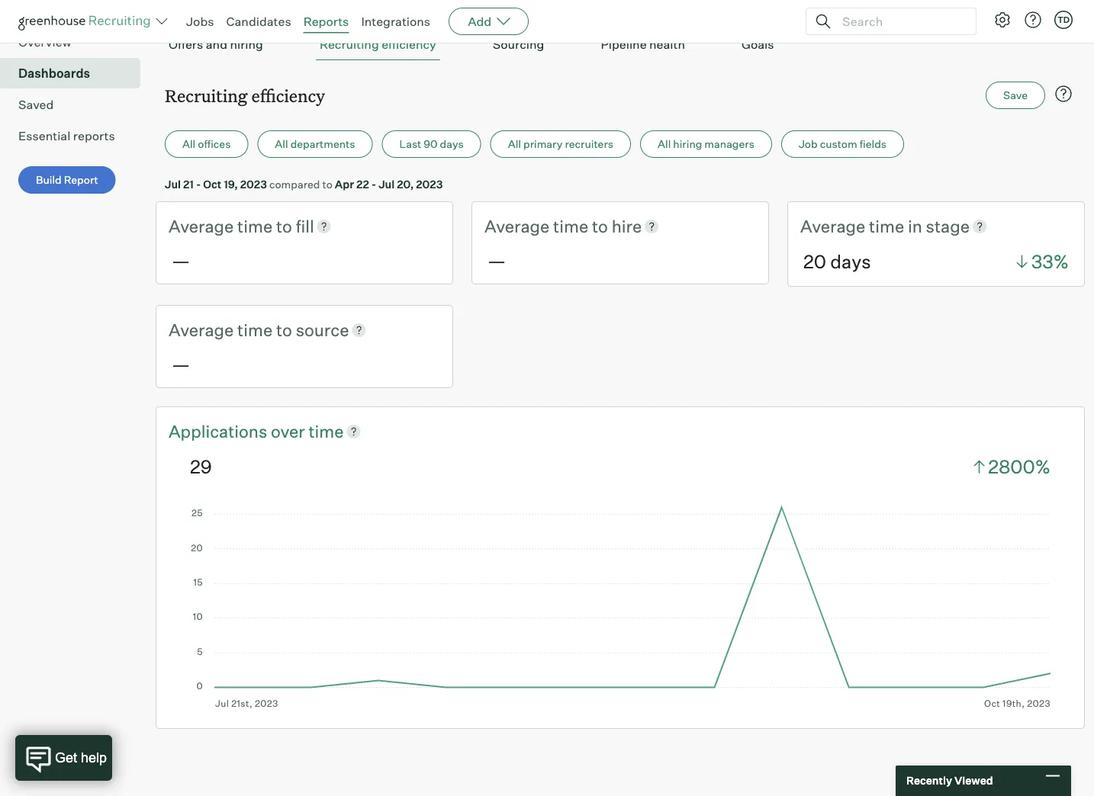 Task type: vqa. For each thing, say whether or not it's contained in the screenshot.
0
no



Task type: describe. For each thing, give the bounding box(es) containing it.
over
[[271, 421, 305, 442]]

applications link
[[169, 419, 271, 443]]

— for fill
[[172, 249, 190, 272]]

recently viewed
[[906, 774, 993, 788]]

average time in
[[800, 216, 926, 237]]

hire
[[612, 216, 642, 237]]

average for stage
[[800, 216, 865, 237]]

2 2023 from the left
[[416, 178, 443, 191]]

offices
[[198, 137, 231, 151]]

td button
[[1051, 8, 1076, 32]]

sourcing button
[[489, 29, 548, 60]]

save button
[[986, 82, 1045, 109]]

jul 21 - oct 19, 2023 compared to apr 22 - jul 20, 2023
[[165, 178, 443, 191]]

all offices button
[[165, 131, 248, 158]]

20
[[803, 250, 826, 273]]

and
[[206, 37, 227, 52]]

— for source
[[172, 353, 190, 376]]

20,
[[397, 178, 414, 191]]

applications
[[169, 421, 267, 442]]

2 - from the left
[[371, 178, 376, 191]]

primary
[[523, 137, 563, 151]]

90
[[424, 137, 438, 151]]

efficiency inside recruiting efficiency button
[[382, 37, 436, 52]]

pipeline
[[601, 37, 647, 52]]

greenhouse recruiting image
[[18, 12, 156, 31]]

all offices
[[182, 137, 231, 151]]

offers and hiring button
[[165, 29, 267, 60]]

applications over
[[169, 421, 309, 442]]

td
[[1057, 14, 1070, 25]]

all primary recruiters button
[[490, 131, 631, 158]]

apr
[[335, 178, 354, 191]]

viewed
[[954, 774, 993, 788]]

fill
[[296, 216, 314, 237]]

pipeline health
[[601, 37, 685, 52]]

reports link
[[303, 14, 349, 29]]

last
[[399, 137, 421, 151]]

time for stage
[[869, 216, 904, 237]]

add
[[468, 14, 491, 29]]

33%
[[1031, 250, 1069, 273]]

in
[[908, 216, 922, 237]]

time right the over
[[309, 421, 344, 442]]

goals button
[[738, 29, 778, 60]]

pipeline health button
[[597, 29, 689, 60]]

recruiting efficiency button
[[316, 29, 440, 60]]

essential reports
[[18, 128, 115, 144]]

job
[[799, 137, 818, 151]]

overview
[[18, 34, 72, 50]]

1 2023 from the left
[[240, 178, 267, 191]]

job custom fields
[[799, 137, 887, 151]]

dashboards link
[[18, 64, 134, 83]]

recently
[[906, 774, 952, 788]]

integrations
[[361, 14, 430, 29]]

1 jul from the left
[[165, 178, 181, 191]]

build report
[[36, 173, 98, 187]]

departments
[[290, 137, 355, 151]]

report
[[64, 173, 98, 187]]

jobs link
[[186, 14, 214, 29]]

19,
[[224, 178, 238, 191]]

time for source
[[237, 319, 272, 340]]

hiring inside button
[[673, 137, 702, 151]]

build report button
[[18, 166, 116, 194]]

Search text field
[[838, 10, 962, 32]]

essential
[[18, 128, 70, 144]]

all hiring managers button
[[640, 131, 772, 158]]

all for all primary recruiters
[[508, 137, 521, 151]]

days inside button
[[440, 137, 464, 151]]

faq image
[[1054, 85, 1073, 103]]

managers
[[704, 137, 754, 151]]

reports
[[303, 14, 349, 29]]

sourcing
[[493, 37, 544, 52]]

all departments
[[275, 137, 355, 151]]

to for fill
[[276, 216, 292, 237]]

saved
[[18, 97, 54, 112]]

over link
[[271, 419, 309, 443]]



Task type: locate. For each thing, give the bounding box(es) containing it.
average
[[169, 216, 234, 237], [484, 216, 550, 237], [800, 216, 865, 237], [169, 319, 234, 340]]

average for hire
[[484, 216, 550, 237]]

jul left 20,
[[379, 178, 395, 191]]

efficiency up all departments
[[251, 84, 325, 107]]

overview link
[[18, 33, 134, 51]]

average time to
[[169, 216, 296, 237], [484, 216, 612, 237], [169, 319, 296, 340]]

days right 90
[[440, 137, 464, 151]]

candidates
[[226, 14, 291, 29]]

all
[[182, 137, 195, 151], [275, 137, 288, 151], [508, 137, 521, 151], [658, 137, 671, 151]]

4 all from the left
[[658, 137, 671, 151]]

0 vertical spatial recruiting efficiency
[[320, 37, 436, 52]]

all left the departments
[[275, 137, 288, 151]]

20 days
[[803, 250, 871, 273]]

1 - from the left
[[196, 178, 201, 191]]

tab list
[[165, 29, 1076, 60]]

oct
[[203, 178, 221, 191]]

recruiting down the reports link
[[320, 37, 379, 52]]

to left fill
[[276, 216, 292, 237]]

time for fill
[[237, 216, 272, 237]]

hiring inside button
[[230, 37, 263, 52]]

1 horizontal spatial days
[[830, 250, 871, 273]]

all inside button
[[275, 137, 288, 151]]

xychart image
[[190, 503, 1051, 709]]

2023 right 20,
[[416, 178, 443, 191]]

saved link
[[18, 96, 134, 114]]

0 horizontal spatial recruiting
[[165, 84, 247, 107]]

0 horizontal spatial hiring
[[230, 37, 263, 52]]

compared
[[269, 178, 320, 191]]

2023
[[240, 178, 267, 191], [416, 178, 443, 191]]

0 vertical spatial efficiency
[[382, 37, 436, 52]]

time
[[237, 216, 272, 237], [553, 216, 588, 237], [869, 216, 904, 237], [237, 319, 272, 340], [309, 421, 344, 442]]

recruiters
[[565, 137, 613, 151]]

recruiting efficiency
[[320, 37, 436, 52], [165, 84, 325, 107]]

add button
[[449, 8, 529, 35]]

1 vertical spatial days
[[830, 250, 871, 273]]

recruiting up all offices
[[165, 84, 247, 107]]

hiring down candidates
[[230, 37, 263, 52]]

to left apr
[[322, 178, 332, 191]]

0 horizontal spatial -
[[196, 178, 201, 191]]

integrations link
[[361, 14, 430, 29]]

efficiency
[[382, 37, 436, 52], [251, 84, 325, 107]]

recruiting efficiency down integrations link
[[320, 37, 436, 52]]

0 vertical spatial hiring
[[230, 37, 263, 52]]

jul left 21
[[165, 178, 181, 191]]

0 vertical spatial days
[[440, 137, 464, 151]]

0 horizontal spatial efficiency
[[251, 84, 325, 107]]

all primary recruiters
[[508, 137, 613, 151]]

jobs
[[186, 14, 214, 29]]

time link
[[309, 419, 344, 443]]

stage
[[926, 216, 970, 237]]

configure image
[[993, 11, 1012, 29]]

1 horizontal spatial jul
[[379, 178, 395, 191]]

time left hire
[[553, 216, 588, 237]]

0 vertical spatial recruiting
[[320, 37, 379, 52]]

1 horizontal spatial hiring
[[673, 137, 702, 151]]

days right 20
[[830, 250, 871, 273]]

recruiting efficiency inside button
[[320, 37, 436, 52]]

2 all from the left
[[275, 137, 288, 151]]

to for hire
[[592, 216, 608, 237]]

time for hire
[[553, 216, 588, 237]]

all for all hiring managers
[[658, 137, 671, 151]]

jul
[[165, 178, 181, 191], [379, 178, 395, 191]]

td button
[[1054, 11, 1073, 29]]

1 vertical spatial hiring
[[673, 137, 702, 151]]

time left in
[[869, 216, 904, 237]]

2 jul from the left
[[379, 178, 395, 191]]

efficiency down integrations
[[382, 37, 436, 52]]

all for all departments
[[275, 137, 288, 151]]

3 all from the left
[[508, 137, 521, 151]]

0 horizontal spatial jul
[[165, 178, 181, 191]]

1 horizontal spatial 2023
[[416, 178, 443, 191]]

to left hire
[[592, 216, 608, 237]]

all departments button
[[257, 131, 373, 158]]

recruiting
[[320, 37, 379, 52], [165, 84, 247, 107]]

source
[[296, 319, 349, 340]]

offers
[[169, 37, 203, 52]]

tab list containing offers and hiring
[[165, 29, 1076, 60]]

29
[[190, 455, 212, 478]]

2023 right 19,
[[240, 178, 267, 191]]

1 vertical spatial recruiting efficiency
[[165, 84, 325, 107]]

average time to for source
[[169, 319, 296, 340]]

average time to for fill
[[169, 216, 296, 237]]

2800%
[[988, 455, 1051, 478]]

last 90 days
[[399, 137, 464, 151]]

1 vertical spatial efficiency
[[251, 84, 325, 107]]

fields
[[860, 137, 887, 151]]

health
[[649, 37, 685, 52]]

goals
[[742, 37, 774, 52]]

hiring
[[230, 37, 263, 52], [673, 137, 702, 151]]

time down 19,
[[237, 216, 272, 237]]

-
[[196, 178, 201, 191], [371, 178, 376, 191]]

— for hire
[[488, 249, 506, 272]]

0 horizontal spatial days
[[440, 137, 464, 151]]

last 90 days button
[[382, 131, 481, 158]]

all left primary
[[508, 137, 521, 151]]

all left managers on the right top of page
[[658, 137, 671, 151]]

all left offices
[[182, 137, 195, 151]]

1 horizontal spatial recruiting
[[320, 37, 379, 52]]

offers and hiring
[[169, 37, 263, 52]]

1 horizontal spatial efficiency
[[382, 37, 436, 52]]

candidates link
[[226, 14, 291, 29]]

to
[[322, 178, 332, 191], [276, 216, 292, 237], [592, 216, 608, 237], [276, 319, 292, 340]]

average for source
[[169, 319, 234, 340]]

job custom fields button
[[781, 131, 904, 158]]

0 horizontal spatial 2023
[[240, 178, 267, 191]]

build
[[36, 173, 62, 187]]

average for fill
[[169, 216, 234, 237]]

custom
[[820, 137, 857, 151]]

dashboards
[[18, 66, 90, 81]]

all hiring managers
[[658, 137, 754, 151]]

to left source
[[276, 319, 292, 340]]

1 all from the left
[[182, 137, 195, 151]]

- right 21
[[196, 178, 201, 191]]

recruiting inside button
[[320, 37, 379, 52]]

essential reports link
[[18, 127, 134, 145]]

21
[[183, 178, 194, 191]]

all for all offices
[[182, 137, 195, 151]]

reports
[[73, 128, 115, 144]]

1 horizontal spatial -
[[371, 178, 376, 191]]

22
[[356, 178, 369, 191]]

hiring left managers on the right top of page
[[673, 137, 702, 151]]

save
[[1003, 89, 1028, 102]]

- right 22
[[371, 178, 376, 191]]

average time to for hire
[[484, 216, 612, 237]]

days
[[440, 137, 464, 151], [830, 250, 871, 273]]

recruiting efficiency up offices
[[165, 84, 325, 107]]

time left source
[[237, 319, 272, 340]]

to for source
[[276, 319, 292, 340]]

1 vertical spatial recruiting
[[165, 84, 247, 107]]



